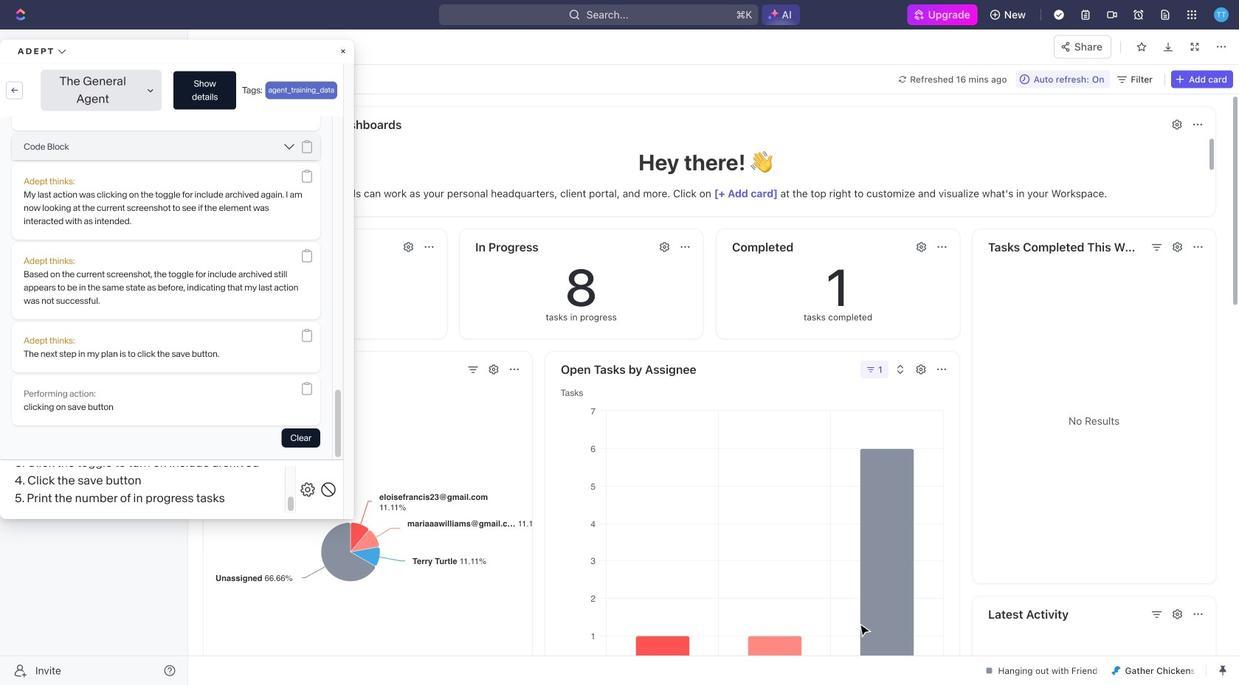 Task type: locate. For each thing, give the bounding box(es) containing it.
drumstick bite image
[[1112, 667, 1121, 676]]

None text field
[[291, 38, 612, 56]]

tree
[[6, 307, 182, 431]]



Task type: vqa. For each thing, say whether or not it's contained in the screenshot.
text box
yes



Task type: describe. For each thing, give the bounding box(es) containing it.
tree inside sidebar navigation
[[6, 307, 182, 431]]

sidebar navigation
[[0, 30, 191, 686]]



